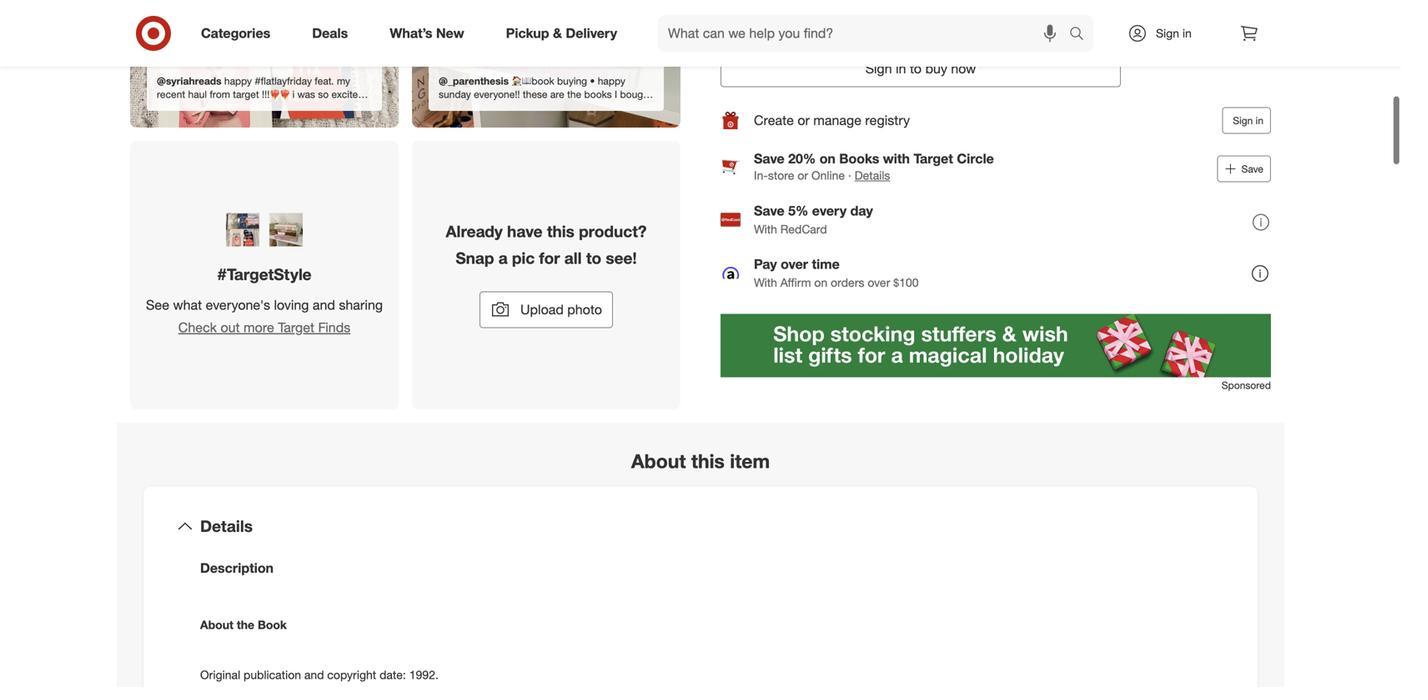 Task type: locate. For each thing, give the bounding box(es) containing it.
over left the $100
[[868, 276, 890, 290]]

0 vertical spatial or
[[798, 113, 810, 129]]

sign in to buy now
[[865, 61, 976, 77]]

what's new
[[390, 25, 464, 41]]

1 vertical spatial sign in
[[1233, 115, 1264, 127]]

sponsored
[[1222, 379, 1271, 392]]

0 vertical spatial to
[[958, 11, 971, 27]]

details up description at the left of page
[[200, 517, 253, 536]]

about left "the"
[[200, 618, 233, 632]]

on down time
[[814, 276, 828, 290]]

categories
[[201, 25, 270, 41]]

details down books
[[855, 168, 890, 183]]

finds
[[318, 319, 350, 336]]

already
[[446, 222, 503, 241]]

∙
[[848, 168, 851, 183]]

0 vertical spatial sign
[[1156, 26, 1179, 40]]

save inside button
[[1242, 163, 1264, 175]]

0 vertical spatial about
[[631, 450, 686, 473]]

0 vertical spatial in
[[1183, 26, 1192, 40]]

see what everyone's loving and sharing check out more target finds
[[146, 297, 383, 336]]

1 horizontal spatial details
[[855, 168, 890, 183]]

to
[[958, 11, 971, 27], [910, 61, 922, 77], [586, 249, 601, 268]]

upload photo
[[520, 302, 602, 318]]

0 horizontal spatial sign
[[865, 61, 892, 77]]

1 with from the top
[[754, 222, 777, 237]]

1 horizontal spatial sign in
[[1233, 115, 1264, 127]]

1 vertical spatial on
[[814, 276, 828, 290]]

$100
[[893, 276, 919, 290]]

on up online
[[820, 151, 836, 167]]

@_parenthesis
[[439, 75, 509, 87]]

0 horizontal spatial this
[[547, 222, 575, 241]]

1 vertical spatial or
[[798, 168, 808, 183]]

1 horizontal spatial about
[[631, 450, 686, 473]]

5%
[[788, 203, 808, 219]]

1 vertical spatial with
[[754, 276, 777, 290]]

2 with from the top
[[754, 276, 777, 290]]

to left buy at right top
[[910, 61, 922, 77]]

2 horizontal spatial in
[[1256, 115, 1264, 127]]

1 horizontal spatial target
[[914, 151, 953, 167]]

0 vertical spatial sign in
[[1156, 26, 1192, 40]]

1 vertical spatial over
[[868, 276, 890, 290]]

0 horizontal spatial about
[[200, 618, 233, 632]]

0 horizontal spatial details
[[200, 517, 253, 536]]

check out more target finds link
[[146, 318, 383, 337]]

details inside save 20% on books with target circle in-store or online ∙ details
[[855, 168, 890, 183]]

1 horizontal spatial in
[[1183, 26, 1192, 40]]

out
[[221, 319, 240, 336]]

0 vertical spatial details
[[855, 168, 890, 183]]

with down pay
[[754, 276, 777, 290]]

what's
[[390, 25, 432, 41]]

1 horizontal spatial to
[[910, 61, 922, 77]]

this up for
[[547, 222, 575, 241]]

2 vertical spatial in
[[1256, 115, 1264, 127]]

upload photo button
[[480, 292, 613, 328]]

over up the affirm
[[781, 256, 808, 273]]

advertisement region
[[721, 314, 1271, 378]]

1 horizontal spatial sign
[[1156, 26, 1179, 40]]

pickup
[[506, 25, 549, 41]]

target
[[914, 151, 953, 167], [278, 319, 314, 336]]

and left the copyright
[[304, 668, 324, 682]]

with inside pay over time with affirm on orders over $100
[[754, 276, 777, 290]]

1 vertical spatial details
[[200, 517, 253, 536]]

store
[[768, 168, 794, 183]]

2 or from the top
[[798, 168, 808, 183]]

this inside already have this product? snap a pic for all to see!
[[547, 222, 575, 241]]

target inside save 20% on books with target circle in-store or online ∙ details
[[914, 151, 953, 167]]

sharing
[[339, 297, 383, 313]]

sign
[[1156, 26, 1179, 40], [865, 61, 892, 77], [1233, 115, 1253, 127]]

to inside already have this product? snap a pic for all to see!
[[586, 249, 601, 268]]

target down loving
[[278, 319, 314, 336]]

details
[[855, 168, 890, 183], [200, 517, 253, 536]]

1 horizontal spatial over
[[868, 276, 890, 290]]

1 vertical spatial about
[[200, 618, 233, 632]]

2 vertical spatial sign
[[1233, 115, 1253, 127]]

description
[[200, 560, 274, 576]]

book
[[258, 618, 287, 632]]

and
[[313, 297, 335, 313], [304, 668, 324, 682]]

to right all
[[586, 249, 601, 268]]

0 vertical spatial with
[[754, 222, 777, 237]]

0 vertical spatial and
[[313, 297, 335, 313]]

this left the item
[[691, 450, 725, 473]]

1 vertical spatial target
[[278, 319, 314, 336]]

this
[[547, 222, 575, 241], [691, 450, 725, 473]]

about this item
[[631, 450, 770, 473]]

or down 20%
[[798, 168, 808, 183]]

about for about this item
[[631, 450, 686, 473]]

on
[[820, 151, 836, 167], [814, 276, 828, 290]]

save inside save 5% every day with redcard
[[754, 203, 785, 219]]

photo from @syriahreads, 2 of 5 image
[[130, 0, 399, 128]]

0 horizontal spatial in
[[896, 61, 906, 77]]

with up pay
[[754, 222, 777, 237]]

save up in-
[[754, 151, 785, 167]]

upload
[[520, 302, 564, 318]]

0 vertical spatial target
[[914, 151, 953, 167]]

0 horizontal spatial target
[[278, 319, 314, 336]]

image gallery element
[[130, 0, 681, 409]]

1 vertical spatial this
[[691, 450, 725, 473]]

orders
[[831, 276, 864, 290]]

1 vertical spatial in
[[896, 61, 906, 77]]

1 vertical spatial to
[[910, 61, 922, 77]]

and up finds
[[313, 297, 335, 313]]

2 horizontal spatial to
[[958, 11, 971, 27]]

to right add
[[958, 11, 971, 27]]

sign in button
[[1222, 107, 1271, 134]]

in-
[[754, 168, 768, 183]]

add to cart button
[[809, 1, 1121, 37]]

0 horizontal spatial to
[[586, 249, 601, 268]]

target right with
[[914, 151, 953, 167]]

2 vertical spatial to
[[586, 249, 601, 268]]

with
[[883, 151, 910, 167]]

save button
[[1217, 156, 1271, 183]]

sign in link
[[1113, 15, 1218, 52]]

sign in
[[1156, 26, 1192, 40], [1233, 115, 1264, 127]]

#targetstyle preview 1 image
[[226, 213, 259, 247]]

what's new link
[[376, 15, 485, 52]]

about up details dropdown button
[[631, 450, 686, 473]]

pickup & delivery link
[[492, 15, 638, 52]]

sign in to buy now button
[[721, 51, 1121, 87]]

0 vertical spatial on
[[820, 151, 836, 167]]

or
[[798, 113, 810, 129], [798, 168, 808, 183]]

in
[[1183, 26, 1192, 40], [896, 61, 906, 77], [1256, 115, 1264, 127]]

original publication and copyright date: 1992.
[[200, 668, 438, 682]]

20%
[[788, 151, 816, 167]]

details inside dropdown button
[[200, 517, 253, 536]]

save left 5%
[[754, 203, 785, 219]]

about for about the book
[[200, 618, 233, 632]]

copyright
[[327, 668, 376, 682]]

with
[[754, 222, 777, 237], [754, 276, 777, 290]]

0 horizontal spatial over
[[781, 256, 808, 273]]

0 vertical spatial this
[[547, 222, 575, 241]]

about
[[631, 450, 686, 473], [200, 618, 233, 632]]

save inside save 20% on books with target circle in-store or online ∙ details
[[754, 151, 785, 167]]

or right "create"
[[798, 113, 810, 129]]

save down sign in button
[[1242, 163, 1264, 175]]

@syriahreads
[[157, 75, 221, 87]]

1 vertical spatial and
[[304, 668, 324, 682]]



Task type: describe. For each thing, give the bounding box(es) containing it.
pay
[[754, 256, 777, 273]]

1 or from the top
[[798, 113, 810, 129]]

see!
[[606, 249, 637, 268]]

deals link
[[298, 15, 369, 52]]

sign in inside button
[[1233, 115, 1264, 127]]

What can we help you find? suggestions appear below search field
[[658, 15, 1073, 52]]

snap
[[456, 249, 494, 268]]

pic
[[512, 249, 535, 268]]

pickup & delivery
[[506, 25, 617, 41]]

search button
[[1062, 15, 1102, 55]]

add
[[929, 11, 955, 27]]

publication
[[244, 668, 301, 682]]

see
[[146, 297, 169, 313]]

photo from @_parenthesis, 3 of 5 image
[[412, 0, 681, 128]]

and inside 'see what everyone's loving and sharing check out more target finds'
[[313, 297, 335, 313]]

photo
[[567, 302, 602, 318]]

already have this product? snap a pic for all to see!
[[446, 222, 647, 268]]

delivery
[[566, 25, 617, 41]]

categories link
[[187, 15, 291, 52]]

product?
[[579, 222, 647, 241]]

1 horizontal spatial this
[[691, 450, 725, 473]]

0 horizontal spatial sign in
[[1156, 26, 1192, 40]]

everyone's
[[206, 297, 270, 313]]

pay over time with affirm on orders over $100
[[754, 256, 919, 290]]

time
[[812, 256, 840, 273]]

new
[[436, 25, 464, 41]]

buy
[[925, 61, 947, 77]]

now
[[951, 61, 976, 77]]

what
[[173, 297, 202, 313]]

books
[[839, 151, 879, 167]]

details button
[[855, 168, 890, 184]]

0 vertical spatial over
[[781, 256, 808, 273]]

date:
[[380, 668, 406, 682]]

about the book
[[200, 618, 287, 632]]

2 horizontal spatial sign
[[1233, 115, 1253, 127]]

cart
[[975, 11, 1001, 27]]

save for save 20% on books with target circle
[[754, 151, 785, 167]]

target inside 'see what everyone's loving and sharing check out more target finds'
[[278, 319, 314, 336]]

original
[[200, 668, 240, 682]]

details button
[[157, 500, 1244, 553]]

save 5% every day with redcard
[[754, 203, 873, 237]]

&
[[553, 25, 562, 41]]

manage
[[813, 113, 861, 129]]

the
[[237, 618, 254, 632]]

for
[[539, 249, 560, 268]]

registry
[[865, 113, 910, 129]]

#targetstyle preview 2 image
[[269, 213, 303, 247]]

save for save 5% every day
[[754, 203, 785, 219]]

all
[[564, 249, 582, 268]]

#targetstyle
[[217, 265, 312, 284]]

affirm
[[780, 276, 811, 290]]

check
[[178, 319, 217, 336]]

1 vertical spatial sign
[[865, 61, 892, 77]]

1992.
[[409, 668, 438, 682]]

or inside save 20% on books with target circle in-store or online ∙ details
[[798, 168, 808, 183]]

redcard
[[780, 222, 827, 237]]

loving
[[274, 297, 309, 313]]

add to cart
[[929, 11, 1001, 27]]

create
[[754, 113, 794, 129]]

online
[[811, 168, 845, 183]]

more
[[244, 319, 274, 336]]

item
[[730, 450, 770, 473]]

circle
[[957, 151, 994, 167]]

create or manage registry
[[754, 113, 910, 129]]

on inside save 20% on books with target circle in-store or online ∙ details
[[820, 151, 836, 167]]

have
[[507, 222, 543, 241]]

a
[[498, 249, 508, 268]]

deals
[[312, 25, 348, 41]]

search
[[1062, 27, 1102, 43]]

every
[[812, 203, 847, 219]]

day
[[850, 203, 873, 219]]

save 20% on books with target circle in-store or online ∙ details
[[754, 151, 994, 183]]

with inside save 5% every day with redcard
[[754, 222, 777, 237]]

on inside pay over time with affirm on orders over $100
[[814, 276, 828, 290]]



Task type: vqa. For each thing, say whether or not it's contained in the screenshot.
in inside the 'link'
yes



